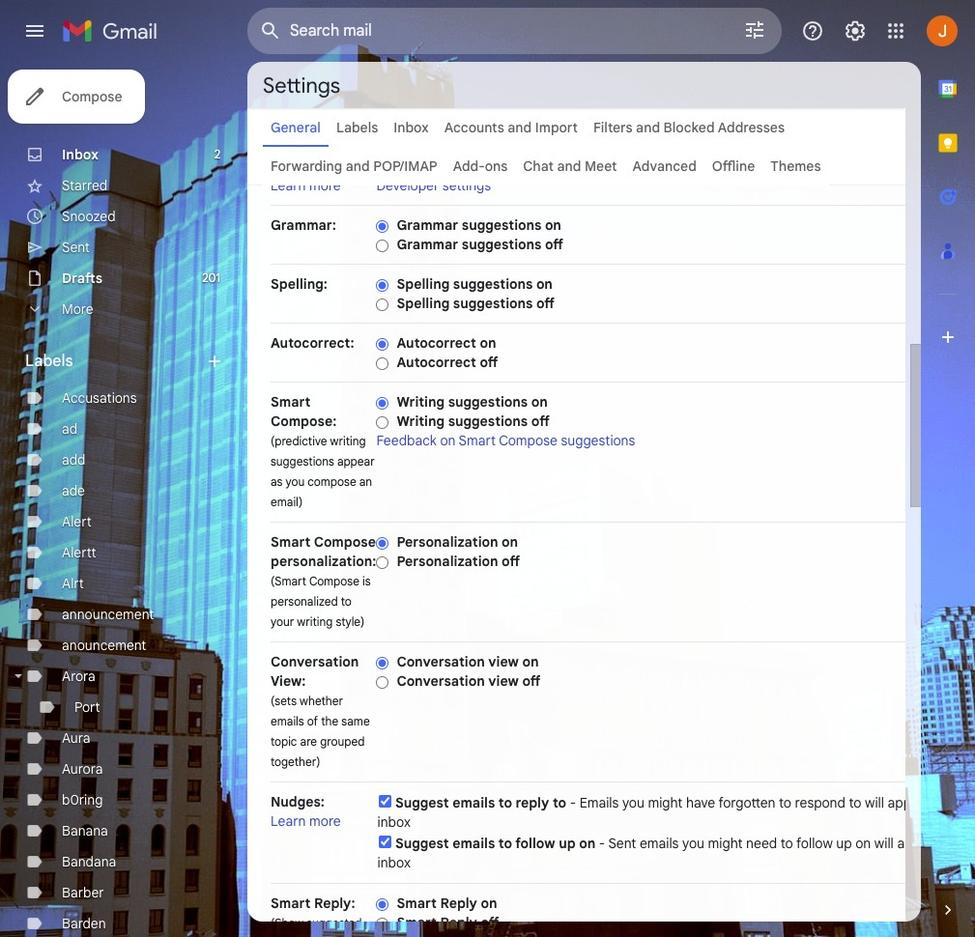 Task type: locate. For each thing, give the bounding box(es) containing it.
Autocorrect on radio
[[377, 337, 389, 352]]

smart inside smart compose personalization: (smart compose is personalized to your writing style)
[[271, 534, 311, 551]]

inbox link up starred
[[62, 146, 99, 163]]

smart inside smart compose: (predictive writing suggestions appear as you compose an email)
[[271, 393, 311, 411]]

2 writing from the top
[[397, 413, 445, 430]]

2 suggest from the top
[[395, 835, 449, 853]]

1 writing from the top
[[397, 393, 445, 411]]

an
[[359, 475, 372, 489]]

2 learn more link from the top
[[271, 813, 341, 830]]

inbox link up pop/imap
[[394, 119, 429, 136]]

to up "style)"
[[341, 595, 352, 609]]

smart up (show
[[271, 895, 311, 913]]

grammar suggestions off
[[397, 236, 564, 253]]

spelling suggestions on
[[397, 276, 553, 293]]

filters
[[594, 119, 633, 136]]

1 vertical spatial learn
[[271, 813, 306, 830]]

banana
[[62, 823, 108, 840]]

0 vertical spatial autocorrect
[[397, 335, 477, 352]]

inbox up starred
[[62, 146, 99, 163]]

conversation down conversation view on
[[397, 673, 485, 690]]

2 personalization from the top
[[397, 553, 498, 570]]

learn more link down the nudges:
[[271, 813, 341, 830]]

1 vertical spatial writing
[[297, 615, 333, 629]]

- left emails
[[570, 795, 576, 812]]

0 vertical spatial at
[[935, 795, 948, 812]]

autocorrect down autocorrect on
[[397, 354, 477, 371]]

suggestions
[[462, 217, 542, 234], [462, 236, 542, 253], [453, 276, 533, 293], [453, 295, 533, 312], [448, 393, 528, 411], [448, 413, 528, 430], [561, 432, 635, 450], [271, 454, 334, 469]]

to inside - sent emails you might need to follow up on will appear at the
[[781, 835, 793, 853]]

pop/imap
[[373, 158, 438, 175]]

you right as
[[286, 475, 305, 489]]

autocorrect for autocorrect on
[[397, 335, 477, 352]]

writing right writing suggestions on option on the left of page
[[397, 393, 445, 411]]

2
[[214, 147, 220, 161]]

inbox
[[394, 119, 429, 136], [62, 146, 99, 163]]

labels navigation
[[0, 62, 247, 938]]

0 vertical spatial personalization
[[397, 534, 498, 551]]

labels up forwarding and pop/imap link
[[336, 119, 378, 136]]

up down suggest emails to reply to
[[559, 835, 576, 853]]

at inside "- emails you might have forgotten to respond to will appear at the t"
[[935, 795, 948, 812]]

personalization
[[397, 534, 498, 551], [397, 553, 498, 570]]

spelling right spelling suggestions on option
[[397, 276, 450, 293]]

conversation inside conversation view: (sets whether emails of the same topic are grouped together)
[[271, 654, 359, 671]]

2 up from the left
[[837, 835, 852, 853]]

0 horizontal spatial follow
[[516, 835, 555, 853]]

on
[[545, 217, 562, 234], [536, 276, 553, 293], [480, 335, 496, 352], [531, 393, 548, 411], [440, 432, 456, 450], [502, 534, 518, 551], [522, 654, 539, 671], [579, 835, 596, 853], [856, 835, 871, 853], [481, 895, 497, 913]]

and down labels link on the left
[[346, 158, 370, 175]]

view
[[489, 654, 519, 671], [489, 673, 519, 690]]

0 vertical spatial grammar
[[397, 217, 458, 234]]

writing up feedback
[[397, 413, 445, 430]]

the right of
[[321, 714, 339, 729]]

announcement link
[[62, 606, 154, 624]]

conversation for conversation view on
[[397, 654, 485, 671]]

blocked
[[664, 119, 715, 136]]

emails up suggest emails to follow up on
[[453, 795, 495, 812]]

suggestions for writing suggestions off
[[448, 413, 528, 430]]

2 more from the top
[[309, 813, 341, 830]]

2 autocorrect from the top
[[397, 354, 477, 371]]

view down conversation view on
[[489, 673, 519, 690]]

1 vertical spatial suggest
[[395, 835, 449, 853]]

need
[[746, 835, 778, 853]]

0 vertical spatial reply
[[440, 895, 478, 913]]

0 horizontal spatial might
[[648, 795, 683, 812]]

None checkbox
[[379, 796, 392, 808], [379, 836, 392, 849], [379, 796, 392, 808], [379, 836, 392, 849]]

off down conversation view on
[[522, 673, 541, 690]]

filters and blocked addresses
[[594, 119, 785, 136]]

emails down suggest emails to reply to
[[453, 835, 495, 853]]

reply down smart reply on
[[440, 915, 478, 932]]

1 vertical spatial grammar
[[397, 236, 458, 253]]

compose down gmail image
[[62, 88, 122, 105]]

1 vertical spatial at
[[945, 835, 957, 853]]

spelling for spelling suggestions on
[[397, 276, 450, 293]]

1 personalization from the top
[[397, 534, 498, 551]]

off down smart reply on
[[481, 915, 499, 932]]

1 suggest from the top
[[395, 795, 449, 812]]

off up feedback on smart compose suggestions
[[531, 413, 550, 430]]

suggest up smart reply on
[[395, 835, 449, 853]]

2 reply from the top
[[440, 915, 478, 932]]

might inside - sent emails you might need to follow up on will appear at the
[[708, 835, 743, 853]]

snoozed
[[62, 208, 116, 225]]

learn more link down forwarding
[[271, 177, 341, 194]]

sent
[[62, 239, 90, 256], [609, 835, 636, 853]]

0 vertical spatial labels
[[336, 119, 378, 136]]

might left have
[[648, 795, 683, 812]]

0 vertical spatial view
[[489, 654, 519, 671]]

1 vertical spatial spelling
[[397, 295, 450, 312]]

1 vertical spatial more
[[309, 813, 341, 830]]

0 horizontal spatial inbox
[[62, 146, 99, 163]]

and for accounts
[[508, 119, 532, 136]]

0 vertical spatial you
[[286, 475, 305, 489]]

Autocorrect off radio
[[377, 357, 389, 371]]

have
[[686, 795, 716, 812]]

grouped
[[320, 735, 365, 749]]

appear inside "- emails you might have forgotten to respond to will appear at the t"
[[888, 795, 932, 812]]

inbox inside "labels" navigation
[[62, 146, 99, 163]]

barber
[[62, 885, 104, 902]]

you right emails
[[623, 795, 645, 812]]

settings image
[[844, 19, 867, 43]]

offline link
[[712, 158, 755, 175]]

reply for on
[[440, 895, 478, 913]]

1 learn from the top
[[271, 177, 306, 194]]

feedback
[[377, 432, 437, 450]]

at inside - sent emails you might need to follow up on will appear at the
[[945, 835, 957, 853]]

more down the nudges:
[[309, 813, 341, 830]]

2 learn from the top
[[271, 813, 306, 830]]

more down forwarding
[[309, 177, 341, 194]]

1 reply from the top
[[440, 895, 478, 913]]

developer
[[377, 177, 439, 194]]

might inside "- emails you might have forgotten to respond to will appear at the t"
[[648, 795, 683, 812]]

- down emails
[[599, 835, 605, 853]]

suggestions for writing suggestions on
[[448, 393, 528, 411]]

learn
[[271, 177, 306, 194], [271, 813, 306, 830]]

off for smart reply on
[[481, 915, 499, 932]]

1 vertical spatial autocorrect
[[397, 354, 477, 371]]

labels inside navigation
[[25, 352, 73, 371]]

smart up personalization:
[[271, 534, 311, 551]]

learn down forwarding
[[271, 177, 306, 194]]

will inside - sent emails you might need to follow up on will appear at the
[[875, 835, 894, 853]]

1 horizontal spatial inbox
[[394, 119, 429, 136]]

learn down the nudges:
[[271, 813, 306, 830]]

smart right smart reply on radio
[[397, 895, 437, 913]]

ade link
[[62, 482, 85, 500]]

off down spelling suggestions on
[[536, 295, 555, 312]]

off down grammar suggestions on
[[545, 236, 564, 253]]

labels down "more"
[[25, 352, 73, 371]]

- inside "- emails you might have forgotten to respond to will appear at the t"
[[570, 795, 576, 812]]

1 vertical spatial sent
[[609, 835, 636, 853]]

2 view from the top
[[489, 673, 519, 690]]

the inside "- emails you might have forgotten to respond to will appear at the t"
[[951, 795, 972, 812]]

follow
[[516, 835, 555, 853], [797, 835, 833, 853]]

smart reply on
[[397, 895, 497, 913]]

forwarding and pop/imap link
[[271, 158, 438, 175]]

to right need
[[781, 835, 793, 853]]

smart right smart reply off radio
[[397, 915, 437, 932]]

conversation view on
[[397, 654, 539, 671]]

1 vertical spatial labels
[[25, 352, 73, 371]]

more button
[[0, 294, 232, 325]]

on inside - sent emails you might need to follow up on will appear at the
[[856, 835, 871, 853]]

0 vertical spatial appear
[[337, 454, 375, 469]]

will inside "- emails you might have forgotten to respond to will appear at the t"
[[865, 795, 885, 812]]

view up the 'conversation view off'
[[489, 654, 519, 671]]

1 vertical spatial you
[[623, 795, 645, 812]]

- inside - display dynamic email content when available. developer settings
[[544, 158, 550, 175]]

the inside - sent emails you might need to follow up on will appear at the
[[961, 835, 975, 853]]

1 vertical spatial personalization
[[397, 553, 498, 570]]

arora link
[[62, 668, 96, 685]]

- for sent
[[599, 835, 605, 853]]

1 autocorrect from the top
[[397, 335, 477, 352]]

grammar suggestions on
[[397, 217, 562, 234]]

0 horizontal spatial up
[[559, 835, 576, 853]]

you down "- emails you might have forgotten to respond to will appear at the t"
[[683, 835, 705, 853]]

up down "respond"
[[837, 835, 852, 853]]

spelling for spelling suggestions off
[[397, 295, 450, 312]]

writing down personalized at the bottom of page
[[297, 615, 333, 629]]

1 view from the top
[[489, 654, 519, 671]]

0 vertical spatial suggest
[[395, 795, 449, 812]]

1 vertical spatial appear
[[888, 795, 932, 812]]

1 horizontal spatial you
[[623, 795, 645, 812]]

0 horizontal spatial inbox link
[[62, 146, 99, 163]]

personalization for personalization on
[[397, 534, 498, 551]]

smart up compose:
[[271, 393, 311, 411]]

emails inside conversation view: (sets whether emails of the same topic are grouped together)
[[271, 714, 304, 729]]

0 vertical spatial the
[[321, 714, 339, 729]]

b0ring link
[[62, 792, 103, 809]]

- inside - sent emails you might need to follow up on will appear at the
[[599, 835, 605, 853]]

follow down "respond"
[[797, 835, 833, 853]]

support image
[[801, 19, 825, 43]]

2 horizontal spatial you
[[683, 835, 705, 853]]

follow inside - sent emails you might need to follow up on will appear at the
[[797, 835, 833, 853]]

0 horizontal spatial -
[[544, 158, 550, 175]]

and right chat
[[557, 158, 582, 175]]

up
[[559, 835, 576, 853], [837, 835, 852, 853]]

1 vertical spatial writing
[[397, 413, 445, 430]]

Conversation view off radio
[[377, 676, 389, 690]]

emails
[[580, 795, 619, 812]]

0 vertical spatial will
[[865, 795, 885, 812]]

whether
[[300, 694, 343, 709]]

0 vertical spatial learn more link
[[271, 177, 341, 194]]

personalization down personalization on in the bottom of the page
[[397, 553, 498, 570]]

2 grammar from the top
[[397, 236, 458, 253]]

the left t
[[951, 795, 972, 812]]

dynamic
[[602, 158, 654, 175]]

0 vertical spatial writing
[[397, 393, 445, 411]]

1 horizontal spatial sent
[[609, 835, 636, 853]]

Writing suggestions off radio
[[377, 416, 389, 430]]

1 vertical spatial will
[[875, 835, 894, 853]]

compose button
[[8, 70, 145, 124]]

inbox up pop/imap
[[394, 119, 429, 136]]

1 horizontal spatial labels
[[336, 119, 378, 136]]

- display dynamic email content when available. developer settings
[[377, 158, 837, 194]]

None search field
[[247, 8, 782, 54]]

sent up drafts link
[[62, 239, 90, 256]]

0 vertical spatial might
[[648, 795, 683, 812]]

1 follow from the left
[[516, 835, 555, 853]]

2 follow from the left
[[797, 835, 833, 853]]

2 horizontal spatial -
[[599, 835, 605, 853]]

appear inside smart compose: (predictive writing suggestions appear as you compose an email)
[[337, 454, 375, 469]]

autocorrect up autocorrect off
[[397, 335, 477, 352]]

1 vertical spatial learn more link
[[271, 813, 341, 830]]

1 grammar from the top
[[397, 217, 458, 234]]

off for grammar suggestions on
[[545, 236, 564, 253]]

1 vertical spatial reply
[[440, 915, 478, 932]]

suggest
[[395, 795, 449, 812], [395, 835, 449, 853]]

smart down writing suggestions off
[[459, 432, 496, 450]]

compose down writing suggestions off
[[499, 432, 558, 450]]

personalization up the personalization off
[[397, 534, 498, 551]]

and
[[508, 119, 532, 136], [636, 119, 660, 136], [346, 158, 370, 175], [557, 158, 582, 175]]

the inside conversation view: (sets whether emails of the same topic are grouped together)
[[321, 714, 339, 729]]

conversation up view:
[[271, 654, 359, 671]]

spelling:
[[271, 276, 328, 293]]

forgotten
[[719, 795, 776, 812]]

emails down "- emails you might have forgotten to respond to will appear at the t"
[[640, 835, 679, 853]]

to inside smart compose personalization: (smart compose is personalized to your writing style)
[[341, 595, 352, 609]]

sent down emails
[[609, 835, 636, 853]]

0 vertical spatial inbox link
[[394, 119, 429, 136]]

reply up smart reply off
[[440, 895, 478, 913]]

0 vertical spatial writing
[[330, 434, 366, 449]]

smart inside the smart reply: (show suggested replies whe
[[271, 895, 311, 913]]

spelling right spelling suggestions off radio
[[397, 295, 450, 312]]

and left import
[[508, 119, 532, 136]]

Personalization on radio
[[377, 536, 389, 551]]

and right filters on the right top of the page
[[636, 119, 660, 136]]

0 vertical spatial spelling
[[397, 276, 450, 293]]

2 vertical spatial appear
[[898, 835, 942, 853]]

1 vertical spatial might
[[708, 835, 743, 853]]

off for writing suggestions on
[[531, 413, 550, 430]]

writing inside smart compose personalization: (smart compose is personalized to your writing style)
[[297, 615, 333, 629]]

emails
[[271, 714, 304, 729], [453, 795, 495, 812], [453, 835, 495, 853], [640, 835, 679, 853]]

smart for smart reply: (show suggested replies whe
[[271, 895, 311, 913]]

smart
[[271, 393, 311, 411], [459, 432, 496, 450], [271, 534, 311, 551], [271, 895, 311, 913], [397, 895, 437, 913], [397, 915, 437, 932]]

accusations link
[[62, 390, 137, 407]]

gmail image
[[62, 12, 167, 50]]

appear inside - sent emails you might need to follow up on will appear at the
[[898, 835, 942, 853]]

smart compose: (predictive writing suggestions appear as you compose an email)
[[271, 393, 375, 509]]

1 vertical spatial -
[[570, 795, 576, 812]]

compose:
[[271, 413, 337, 430]]

1 horizontal spatial follow
[[797, 835, 833, 853]]

you inside "- emails you might have forgotten to respond to will appear at the t"
[[623, 795, 645, 812]]

2 spelling from the top
[[397, 295, 450, 312]]

suggestions for spelling suggestions on
[[453, 276, 533, 293]]

1 vertical spatial view
[[489, 673, 519, 690]]

writing up the compose
[[330, 434, 366, 449]]

(sets
[[271, 694, 297, 709]]

might
[[648, 795, 683, 812], [708, 835, 743, 853]]

grammar right grammar suggestions off 'option'
[[397, 236, 458, 253]]

2 vertical spatial -
[[599, 835, 605, 853]]

emails up topic
[[271, 714, 304, 729]]

follow down the reply
[[516, 835, 555, 853]]

- sent emails you might need to follow up on will appear at the
[[378, 835, 975, 872]]

the down t
[[961, 835, 975, 853]]

1 horizontal spatial up
[[837, 835, 852, 853]]

201
[[202, 271, 220, 285]]

personalized
[[271, 595, 338, 609]]

0 horizontal spatial labels
[[25, 352, 73, 371]]

1 spelling from the top
[[397, 276, 450, 293]]

0 vertical spatial -
[[544, 158, 550, 175]]

0 vertical spatial inbox
[[394, 119, 429, 136]]

labels heading
[[25, 352, 205, 371]]

labels for labels heading
[[25, 352, 73, 371]]

autocorrect
[[397, 335, 477, 352], [397, 354, 477, 371]]

0 horizontal spatial sent
[[62, 239, 90, 256]]

autocorrect on
[[397, 335, 496, 352]]

suggest up suggest emails to follow up on
[[395, 795, 449, 812]]

1 learn more link from the top
[[271, 177, 341, 194]]

add-ons link
[[453, 158, 508, 175]]

aurora
[[62, 761, 103, 778]]

anouncement link
[[62, 637, 146, 655]]

1 up from the left
[[559, 835, 576, 853]]

autocorrect for autocorrect off
[[397, 354, 477, 371]]

off
[[545, 236, 564, 253], [536, 295, 555, 312], [480, 354, 498, 371], [531, 413, 550, 430], [502, 553, 520, 570], [522, 673, 541, 690], [481, 915, 499, 932]]

grammar down developer settings link
[[397, 217, 458, 234]]

2 vertical spatial the
[[961, 835, 975, 853]]

you
[[286, 475, 305, 489], [623, 795, 645, 812], [683, 835, 705, 853]]

when
[[743, 158, 777, 175]]

1 horizontal spatial might
[[708, 835, 743, 853]]

available.
[[780, 158, 837, 175]]

more
[[62, 301, 93, 318]]

1 horizontal spatial -
[[570, 795, 576, 812]]

personalization for personalization off
[[397, 553, 498, 570]]

compose up personalization:
[[314, 534, 376, 551]]

1 vertical spatial inbox
[[62, 146, 99, 163]]

conversation
[[271, 654, 359, 671], [397, 654, 485, 671], [397, 673, 485, 690]]

0 vertical spatial learn
[[271, 177, 306, 194]]

and for chat
[[557, 158, 582, 175]]

import
[[535, 119, 578, 136]]

compose
[[62, 88, 122, 105], [499, 432, 558, 450], [314, 534, 376, 551], [309, 574, 360, 589]]

2 vertical spatial you
[[683, 835, 705, 853]]

might left need
[[708, 835, 743, 853]]

conversation up the 'conversation view off'
[[397, 654, 485, 671]]

1 vertical spatial the
[[951, 795, 972, 812]]

suggest for suggest emails to reply to
[[395, 795, 449, 812]]

smart compose personalization: (smart compose is personalized to your writing style)
[[271, 534, 377, 629]]

smart reply off
[[397, 915, 499, 932]]

- left display
[[544, 158, 550, 175]]

tab list
[[921, 62, 975, 868]]

Grammar suggestions off radio
[[377, 239, 389, 253]]

0 horizontal spatial you
[[286, 475, 305, 489]]

emails inside - sent emails you might need to follow up on will appear at the
[[640, 835, 679, 853]]

0 vertical spatial sent
[[62, 239, 90, 256]]

and for forwarding
[[346, 158, 370, 175]]

advanced link
[[633, 158, 697, 175]]

to down suggest emails to reply to
[[499, 835, 512, 853]]

labels link
[[336, 119, 378, 136]]

view for on
[[489, 654, 519, 671]]

nudges:
[[271, 794, 325, 811]]

0 vertical spatial more
[[309, 177, 341, 194]]

chat and meet link
[[523, 158, 617, 175]]

compose
[[308, 475, 356, 489]]



Task type: vqa. For each thing, say whether or not it's contained in the screenshot.
the bottommost the Reply
yes



Task type: describe. For each thing, give the bounding box(es) containing it.
writing for writing suggestions on
[[397, 393, 445, 411]]

spelling suggestions off
[[397, 295, 555, 312]]

you inside smart compose: (predictive writing suggestions appear as you compose an email)
[[286, 475, 305, 489]]

Personalization off radio
[[377, 556, 389, 570]]

themes
[[771, 158, 821, 175]]

- emails you might have forgotten to respond to will appear at the t
[[378, 795, 975, 831]]

suggestions for grammar suggestions off
[[462, 236, 542, 253]]

compose inside 'button'
[[62, 88, 122, 105]]

Smart Reply on radio
[[377, 898, 389, 912]]

smart for smart reply on
[[397, 895, 437, 913]]

learn more
[[271, 177, 341, 194]]

nudges: learn more
[[271, 794, 341, 830]]

conversation for conversation view: (sets whether emails of the same topic are grouped together)
[[271, 654, 359, 671]]

writing inside smart compose: (predictive writing suggestions appear as you compose an email)
[[330, 434, 366, 449]]

autocorrect:
[[271, 335, 354, 352]]

port link
[[74, 699, 100, 716]]

suggest for suggest emails to follow up on
[[395, 835, 449, 853]]

alertt link
[[62, 544, 96, 562]]

general
[[271, 119, 321, 136]]

(smart
[[271, 574, 307, 589]]

labels for labels link on the left
[[336, 119, 378, 136]]

sent link
[[62, 239, 90, 256]]

replies
[[271, 937, 306, 938]]

is
[[363, 574, 371, 589]]

add-ons
[[453, 158, 508, 175]]

aura link
[[62, 730, 90, 747]]

Smart Reply off radio
[[377, 917, 389, 932]]

Spelling suggestions on radio
[[377, 278, 389, 293]]

writing suggestions on
[[397, 393, 548, 411]]

bandana link
[[62, 854, 116, 871]]

smart for smart compose personalization: (smart compose is personalized to your writing style)
[[271, 534, 311, 551]]

reply
[[516, 795, 549, 812]]

1 more from the top
[[309, 177, 341, 194]]

suggestions for spelling suggestions off
[[453, 295, 533, 312]]

alrt
[[62, 575, 84, 593]]

alrt link
[[62, 575, 84, 593]]

advanced search options image
[[736, 11, 774, 49]]

Spelling suggestions off radio
[[377, 298, 389, 312]]

topic
[[271, 735, 297, 749]]

alertt
[[62, 544, 96, 562]]

off for conversation view on
[[522, 673, 541, 690]]

main menu image
[[23, 19, 46, 43]]

barber link
[[62, 885, 104, 902]]

Search mail text field
[[290, 21, 689, 41]]

sent inside - sent emails you might need to follow up on will appear at the
[[609, 835, 636, 853]]

1 vertical spatial inbox link
[[62, 146, 99, 163]]

chat
[[523, 158, 554, 175]]

add
[[62, 451, 85, 469]]

smart for smart reply off
[[397, 915, 437, 932]]

themes link
[[771, 158, 821, 175]]

ad
[[62, 421, 77, 438]]

drafts link
[[62, 270, 103, 287]]

view for off
[[489, 673, 519, 690]]

forwarding and pop/imap
[[271, 158, 438, 175]]

of
[[307, 714, 318, 729]]

1 horizontal spatial inbox link
[[394, 119, 429, 136]]

starred
[[62, 177, 108, 194]]

and for filters
[[636, 119, 660, 136]]

suggest emails to follow up on
[[395, 835, 596, 853]]

writing for writing suggestions off
[[397, 413, 445, 430]]

as
[[271, 475, 283, 489]]

suggested
[[307, 917, 362, 931]]

anouncement
[[62, 637, 146, 655]]

aurora link
[[62, 761, 103, 778]]

conversation for conversation view off
[[397, 673, 485, 690]]

t
[[975, 795, 975, 812]]

b0ring
[[62, 792, 103, 809]]

feedback on smart compose suggestions link
[[377, 432, 635, 450]]

email)
[[271, 495, 303, 509]]

suggestions inside smart compose: (predictive writing suggestions appear as you compose an email)
[[271, 454, 334, 469]]

general link
[[271, 119, 321, 136]]

- for emails
[[570, 795, 576, 812]]

drafts
[[62, 270, 103, 287]]

Grammar suggestions on radio
[[377, 219, 389, 234]]

up inside - sent emails you might need to follow up on will appear at the
[[837, 835, 852, 853]]

respond
[[795, 795, 846, 812]]

smart for smart compose: (predictive writing suggestions appear as you compose an email)
[[271, 393, 311, 411]]

to left the reply
[[499, 795, 512, 812]]

more inside nudges: learn more
[[309, 813, 341, 830]]

bandana
[[62, 854, 116, 871]]

barden link
[[62, 916, 106, 933]]

filters and blocked addresses link
[[594, 119, 785, 136]]

sent inside "labels" navigation
[[62, 239, 90, 256]]

grammar for grammar suggestions on
[[397, 217, 458, 234]]

reply:
[[314, 895, 355, 913]]

alert
[[62, 513, 91, 531]]

aura
[[62, 730, 90, 747]]

barden
[[62, 916, 106, 933]]

suggest emails to reply to
[[395, 795, 567, 812]]

port
[[74, 699, 100, 716]]

to right "respond"
[[849, 795, 862, 812]]

ad link
[[62, 421, 77, 438]]

grammar for grammar suggestions off
[[397, 236, 458, 253]]

announcement
[[62, 606, 154, 624]]

learn inside nudges: learn more
[[271, 813, 306, 830]]

compose down personalization:
[[309, 574, 360, 589]]

off up writing suggestions on
[[480, 354, 498, 371]]

to right the reply
[[553, 795, 567, 812]]

suggestions for grammar suggestions on
[[462, 217, 542, 234]]

snoozed link
[[62, 208, 116, 225]]

view:
[[271, 673, 306, 690]]

together)
[[271, 755, 321, 770]]

grammar:
[[271, 217, 336, 234]]

to left "respond"
[[779, 795, 792, 812]]

Writing suggestions on radio
[[377, 396, 389, 411]]

ons
[[485, 158, 508, 175]]

conversation view: (sets whether emails of the same topic are grouped together)
[[271, 654, 370, 770]]

personalization:
[[271, 553, 377, 570]]

- for display
[[544, 158, 550, 175]]

content
[[693, 158, 740, 175]]

off for spelling suggestions on
[[536, 295, 555, 312]]

email
[[657, 158, 690, 175]]

search mail image
[[253, 14, 288, 48]]

chat and meet
[[523, 158, 617, 175]]

advanced
[[633, 158, 697, 175]]

developer settings link
[[377, 177, 491, 194]]

you inside - sent emails you might need to follow up on will appear at the
[[683, 835, 705, 853]]

addresses
[[718, 119, 785, 136]]

settings
[[263, 72, 340, 98]]

accounts
[[444, 119, 504, 136]]

reply for off
[[440, 915, 478, 932]]

display
[[554, 158, 598, 175]]

off down personalization on in the bottom of the page
[[502, 553, 520, 570]]

feedback on smart compose suggestions
[[377, 432, 635, 450]]

Conversation view on radio
[[377, 656, 389, 671]]



